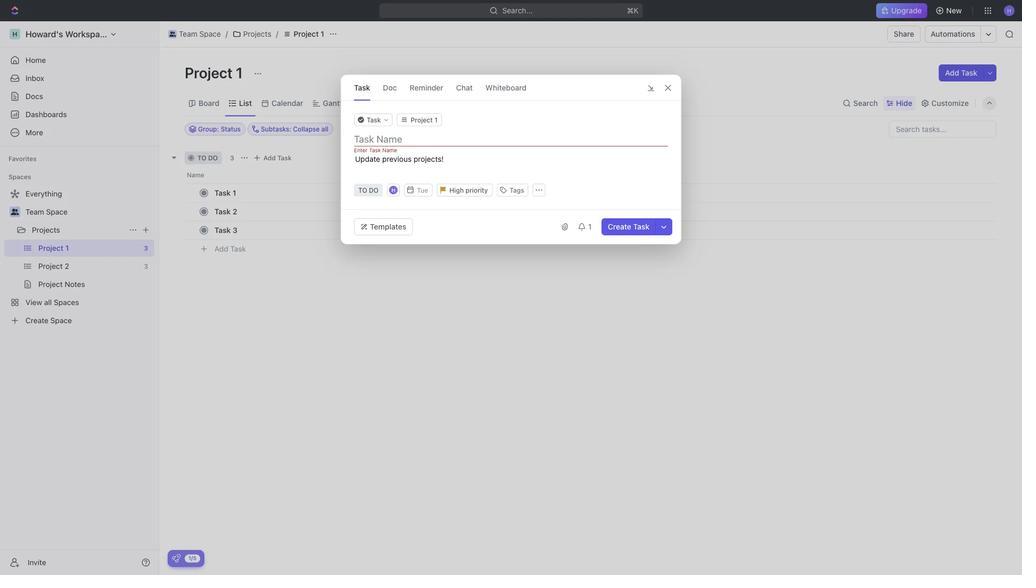 Task type: locate. For each thing, give the bounding box(es) containing it.
customize button
[[918, 96, 973, 111]]

1 vertical spatial ‎task
[[215, 207, 231, 216]]

2 ‎task from the top
[[215, 207, 231, 216]]

space inside sidebar navigation
[[46, 208, 68, 216]]

1 horizontal spatial team
[[179, 30, 198, 38]]

inbox
[[26, 74, 44, 83]]

tree containing team space
[[4, 185, 155, 329]]

automations
[[932, 30, 976, 38]]

‎task 2
[[215, 207, 237, 216]]

0 vertical spatial project 1
[[294, 30, 324, 38]]

dialog
[[341, 75, 682, 245]]

2 vertical spatial add task
[[215, 245, 246, 253]]

2 vertical spatial add task button
[[210, 243, 250, 255]]

‎task for ‎task 2
[[215, 207, 231, 216]]

add task
[[946, 68, 978, 77], [264, 154, 292, 162], [215, 245, 246, 253]]

0 horizontal spatial user group image
[[11, 209, 19, 215]]

1 ‎task from the top
[[215, 189, 231, 197]]

h
[[392, 187, 396, 193]]

tags button
[[497, 184, 529, 197]]

1 horizontal spatial /
[[276, 30, 279, 38]]

board
[[199, 99, 220, 108]]

projects link
[[230, 28, 274, 40], [32, 222, 125, 239]]

1 vertical spatial 3
[[233, 226, 238, 235]]

calendar
[[272, 99, 304, 108]]

2 horizontal spatial add task
[[946, 68, 978, 77]]

to
[[198, 154, 207, 162], [359, 186, 367, 194]]

1 horizontal spatial to
[[359, 186, 367, 194]]

0 horizontal spatial add task
[[215, 245, 246, 253]]

1 horizontal spatial user group image
[[169, 31, 176, 37]]

0 vertical spatial add task
[[946, 68, 978, 77]]

0 vertical spatial space
[[200, 30, 221, 38]]

0 horizontal spatial projects
[[32, 226, 60, 234]]

update previous projects!
[[355, 155, 444, 164]]

task 3 link
[[212, 223, 369, 238]]

to do left h
[[359, 186, 379, 194]]

0 vertical spatial do
[[208, 154, 218, 162]]

0 horizontal spatial project
[[185, 64, 233, 81]]

user group image
[[169, 31, 176, 37], [11, 209, 19, 215]]

task
[[962, 68, 978, 77], [354, 83, 371, 92], [367, 116, 381, 124], [278, 154, 292, 162], [634, 222, 650, 231], [215, 226, 231, 235], [230, 245, 246, 253]]

user group image inside team space link
[[169, 31, 176, 37]]

projects
[[243, 30, 272, 38], [32, 226, 60, 234]]

0 vertical spatial project
[[294, 30, 319, 38]]

customize
[[932, 99, 970, 108]]

1 vertical spatial team space
[[26, 208, 68, 216]]

task button
[[354, 113, 393, 126]]

0 horizontal spatial do
[[208, 154, 218, 162]]

do up ‎task 1 on the left top of page
[[208, 154, 218, 162]]

0 horizontal spatial team space link
[[26, 204, 152, 221]]

0 vertical spatial ‎task
[[215, 189, 231, 197]]

to do
[[198, 154, 218, 162], [359, 186, 379, 194]]

1 vertical spatial do
[[369, 186, 379, 194]]

team space
[[179, 30, 221, 38], [26, 208, 68, 216]]

0 vertical spatial add
[[946, 68, 960, 77]]

h button
[[388, 185, 399, 196]]

doc
[[383, 83, 397, 92]]

add up ‎task 1 link
[[264, 154, 276, 162]]

0 vertical spatial team space
[[179, 30, 221, 38]]

tree inside sidebar navigation
[[4, 185, 155, 329]]

do inside dropdown button
[[369, 186, 379, 194]]

1 vertical spatial to do
[[359, 186, 379, 194]]

‎task
[[215, 189, 231, 197], [215, 207, 231, 216]]

projects inside sidebar navigation
[[32, 226, 60, 234]]

calendar link
[[270, 96, 304, 111]]

0 vertical spatial to do
[[198, 154, 218, 162]]

0 horizontal spatial add
[[215, 245, 228, 253]]

1 horizontal spatial to do
[[359, 186, 379, 194]]

add task button up ‎task 1 link
[[251, 152, 296, 164]]

team space link
[[166, 28, 224, 40], [26, 204, 152, 221]]

1 vertical spatial team
[[26, 208, 44, 216]]

0 vertical spatial to
[[198, 154, 207, 162]]

search button
[[840, 96, 882, 111]]

chat button
[[457, 75, 473, 100]]

favorites
[[9, 155, 37, 163]]

1 horizontal spatial projects
[[243, 30, 272, 38]]

1 horizontal spatial add
[[264, 154, 276, 162]]

‎task left 2
[[215, 207, 231, 216]]

project 1 inside project 1 link
[[294, 30, 324, 38]]

0 horizontal spatial projects link
[[32, 222, 125, 239]]

3 up ‎task 1 on the left top of page
[[230, 154, 234, 162]]

add up customize
[[946, 68, 960, 77]]

add task down task 3
[[215, 245, 246, 253]]

3
[[230, 154, 234, 162], [233, 226, 238, 235]]

0 horizontal spatial team space
[[26, 208, 68, 216]]

do
[[208, 154, 218, 162], [369, 186, 379, 194]]

1 horizontal spatial project 1
[[294, 30, 324, 38]]

1 vertical spatial projects link
[[32, 222, 125, 239]]

task right create
[[634, 222, 650, 231]]

high priority
[[450, 186, 488, 194]]

create
[[608, 222, 632, 231]]

‎task 1 link
[[212, 185, 369, 201]]

0 horizontal spatial project 1
[[185, 64, 246, 81]]

automations button
[[926, 26, 981, 42]]

0 vertical spatial 3
[[230, 154, 234, 162]]

add task button up customize
[[940, 64, 985, 82]]

space
[[200, 30, 221, 38], [46, 208, 68, 216]]

share button
[[888, 26, 921, 43]]

1 horizontal spatial add task
[[264, 154, 292, 162]]

add task button
[[940, 64, 985, 82], [251, 152, 296, 164], [210, 243, 250, 255]]

task 3
[[215, 226, 238, 235]]

add
[[946, 68, 960, 77], [264, 154, 276, 162], [215, 245, 228, 253]]

search...
[[503, 6, 533, 15]]

task down table
[[367, 116, 381, 124]]

to do up ‎task 1 on the left top of page
[[198, 154, 218, 162]]

1 vertical spatial team space link
[[26, 204, 152, 221]]

⌘k
[[628, 6, 639, 15]]

1 vertical spatial user group image
[[11, 209, 19, 215]]

onboarding checklist button element
[[172, 555, 181, 563]]

0 horizontal spatial /
[[226, 30, 228, 38]]

/
[[226, 30, 228, 38], [276, 30, 279, 38]]

templates
[[370, 222, 407, 231]]

reminder
[[410, 83, 444, 92]]

1 horizontal spatial projects link
[[230, 28, 274, 40]]

1 / from the left
[[226, 30, 228, 38]]

1 horizontal spatial do
[[369, 186, 379, 194]]

1
[[321, 30, 324, 38], [236, 64, 243, 81], [233, 189, 236, 197], [589, 222, 592, 231]]

task button
[[354, 75, 371, 100]]

home link
[[4, 52, 155, 69]]

3 down 2
[[233, 226, 238, 235]]

team
[[179, 30, 198, 38], [26, 208, 44, 216]]

1 horizontal spatial team space link
[[166, 28, 224, 40]]

0 horizontal spatial space
[[46, 208, 68, 216]]

project
[[294, 30, 319, 38], [185, 64, 233, 81]]

whiteboard
[[486, 83, 527, 92]]

favorites button
[[4, 152, 41, 165]]

0 horizontal spatial team
[[26, 208, 44, 216]]

add task up customize
[[946, 68, 978, 77]]

add down task 3
[[215, 245, 228, 253]]

0 vertical spatial user group image
[[169, 31, 176, 37]]

task up ‎task 1 link
[[278, 154, 292, 162]]

1 vertical spatial space
[[46, 208, 68, 216]]

add task up ‎task 1 link
[[264, 154, 292, 162]]

do left h
[[369, 186, 379, 194]]

task inside dropdown button
[[367, 116, 381, 124]]

1 vertical spatial to
[[359, 186, 367, 194]]

‎task up ‎task 2 on the top of page
[[215, 189, 231, 197]]

dashboards
[[26, 110, 67, 119]]

project 1
[[294, 30, 324, 38], [185, 64, 246, 81]]

tree
[[4, 185, 155, 329]]

1 vertical spatial projects
[[32, 226, 60, 234]]

reminder button
[[410, 75, 444, 100]]

new
[[947, 6, 963, 15]]

1 button
[[574, 218, 598, 236]]

Search tasks... text field
[[890, 121, 997, 137]]

add task button down task 3
[[210, 243, 250, 255]]

upgrade link
[[877, 3, 928, 18]]



Task type: describe. For each thing, give the bounding box(es) containing it.
projects!
[[414, 155, 444, 164]]

1 inside button
[[589, 222, 592, 231]]

1 horizontal spatial project
[[294, 30, 319, 38]]

high priority button
[[437, 184, 493, 197]]

templates button
[[354, 218, 413, 236]]

share
[[895, 30, 915, 38]]

Task Name text field
[[354, 133, 671, 145]]

new button
[[932, 2, 969, 19]]

list link
[[237, 96, 252, 111]]

2 / from the left
[[276, 30, 279, 38]]

task down ‎task 2 on the top of page
[[215, 226, 231, 235]]

create task
[[608, 222, 650, 231]]

gantt link
[[321, 96, 343, 111]]

board link
[[197, 96, 220, 111]]

sidebar navigation
[[0, 21, 159, 575]]

to do inside dropdown button
[[359, 186, 379, 194]]

projects link inside sidebar navigation
[[32, 222, 125, 239]]

upgrade
[[892, 6, 923, 15]]

table
[[363, 99, 381, 108]]

previous
[[383, 155, 412, 164]]

chat
[[457, 83, 473, 92]]

1 vertical spatial project
[[185, 64, 233, 81]]

hide button
[[884, 96, 916, 111]]

1 horizontal spatial team space
[[179, 30, 221, 38]]

1/5
[[189, 555, 197, 562]]

task down task 3
[[230, 245, 246, 253]]

hide
[[897, 99, 913, 108]]

‎task 1
[[215, 189, 236, 197]]

onboarding checklist button image
[[172, 555, 181, 563]]

0 vertical spatial add task button
[[940, 64, 985, 82]]

doc button
[[383, 75, 397, 100]]

tags button
[[497, 184, 529, 197]]

table link
[[360, 96, 381, 111]]

1 vertical spatial project 1
[[185, 64, 246, 81]]

docs link
[[4, 88, 155, 105]]

2 horizontal spatial add
[[946, 68, 960, 77]]

tags
[[510, 186, 525, 194]]

team inside sidebar navigation
[[26, 208, 44, 216]]

priority
[[466, 186, 488, 194]]

‎task 2 link
[[212, 204, 369, 220]]

0 vertical spatial projects
[[243, 30, 272, 38]]

to do button
[[354, 184, 383, 197]]

docs
[[26, 92, 43, 101]]

1 horizontal spatial space
[[200, 30, 221, 38]]

search
[[854, 99, 879, 108]]

gantt
[[323, 99, 343, 108]]

task up customize
[[962, 68, 978, 77]]

create task button
[[602, 218, 656, 236]]

list
[[239, 99, 252, 108]]

2
[[233, 207, 237, 216]]

1 vertical spatial add task
[[264, 154, 292, 162]]

task up table link
[[354, 83, 371, 92]]

1 vertical spatial add
[[264, 154, 276, 162]]

whiteboard button
[[486, 75, 527, 100]]

to inside to do dropdown button
[[359, 186, 367, 194]]

1 vertical spatial add task button
[[251, 152, 296, 164]]

dashboards link
[[4, 106, 155, 123]]

high priority button
[[437, 184, 493, 197]]

0 vertical spatial projects link
[[230, 28, 274, 40]]

‎task for ‎task 1
[[215, 189, 231, 197]]

user group image inside sidebar navigation
[[11, 209, 19, 215]]

2 vertical spatial add
[[215, 245, 228, 253]]

1 button
[[574, 218, 598, 236]]

high
[[450, 186, 464, 194]]

inbox link
[[4, 70, 155, 87]]

0 horizontal spatial to do
[[198, 154, 218, 162]]

home
[[26, 56, 46, 64]]

project 1 link
[[281, 28, 327, 40]]

spaces
[[9, 173, 31, 181]]

task inside button
[[634, 222, 650, 231]]

0 horizontal spatial to
[[198, 154, 207, 162]]

team space inside sidebar navigation
[[26, 208, 68, 216]]

dialog containing task
[[341, 75, 682, 245]]

0 vertical spatial team space link
[[166, 28, 224, 40]]

update
[[355, 155, 381, 164]]

0 vertical spatial team
[[179, 30, 198, 38]]

invite
[[28, 558, 46, 567]]

team space link inside sidebar navigation
[[26, 204, 152, 221]]



Task type: vqa. For each thing, say whether or not it's contained in the screenshot.
CLIENT FEEDBACK
no



